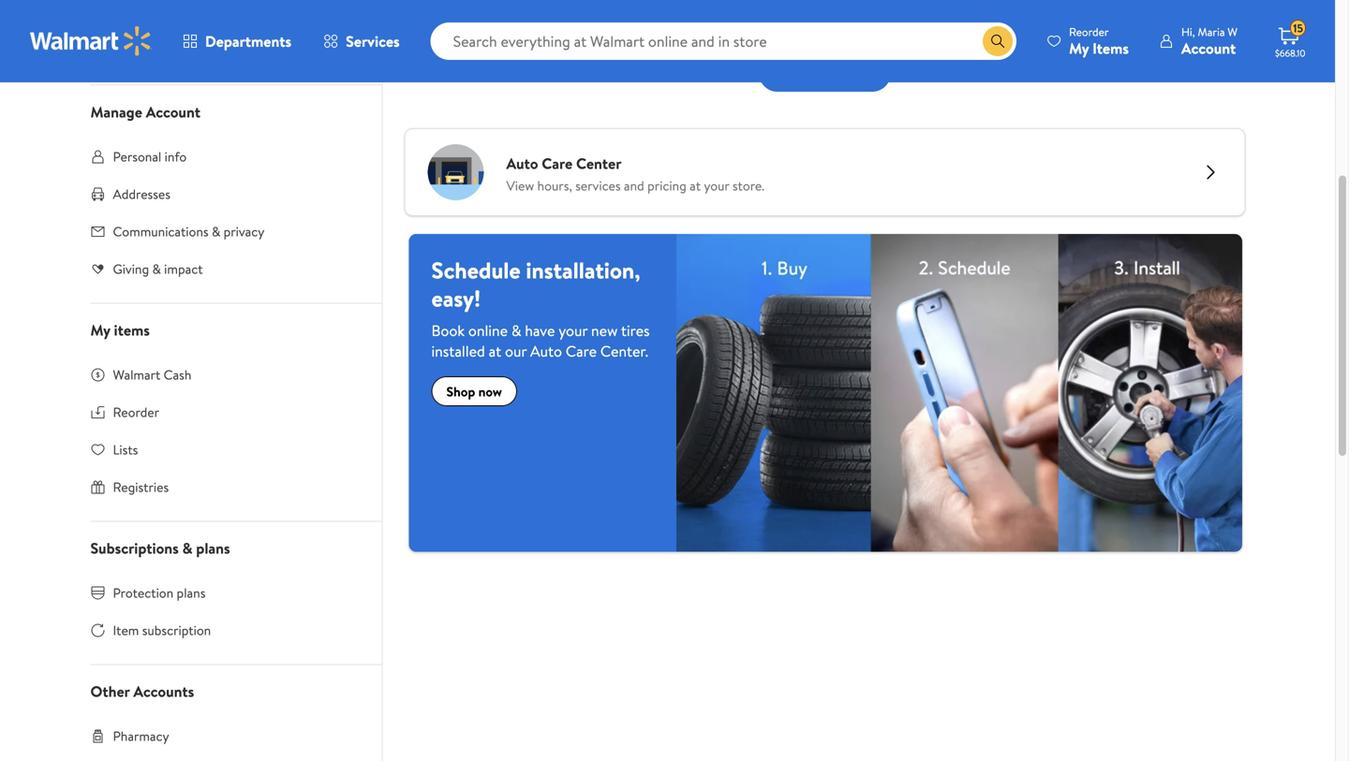 Task type: vqa. For each thing, say whether or not it's contained in the screenshot.
Choose for Choose a pickup day and time
no



Task type: locate. For each thing, give the bounding box(es) containing it.
tires
[[621, 320, 650, 341]]

walmart image
[[30, 26, 152, 56]]

now
[[478, 383, 502, 401]]

vehicle
[[673, 10, 719, 31]]

1 vertical spatial at
[[489, 341, 501, 362]]

0 vertical spatial care
[[542, 153, 573, 174]]

departments
[[205, 31, 291, 52]]

items
[[1093, 38, 1129, 59]]

2 horizontal spatial your
[[777, 10, 806, 31]]

1 vertical spatial your
[[704, 176, 729, 195]]

account left $668.10 on the top
[[1182, 38, 1236, 59]]

lists link
[[68, 431, 382, 469]]

& left privacy
[[212, 223, 220, 241]]

your
[[777, 10, 806, 31], [704, 176, 729, 195], [559, 320, 588, 341]]

0 vertical spatial plans
[[196, 538, 230, 559]]

your right "track"
[[777, 10, 806, 31]]

pets
[[113, 4, 138, 22]]

1 vertical spatial care
[[566, 341, 597, 362]]

a
[[663, 10, 670, 31]]

subscriptions & plans
[[90, 538, 230, 559]]

schedule installation, easy! book online & have your new tires installed at our auto care center.
[[431, 255, 650, 362]]

reorder my items
[[1069, 24, 1129, 59]]

plans up subscription
[[177, 584, 206, 602]]

0 vertical spatial my
[[1069, 38, 1089, 59]]

plans
[[196, 538, 230, 559], [177, 584, 206, 602]]

my inside reorder my items
[[1069, 38, 1089, 59]]

& inside schedule installation, easy! book online & have your new tires installed at our auto care center.
[[511, 320, 521, 341]]

&
[[212, 223, 220, 241], [152, 260, 161, 278], [511, 320, 521, 341], [182, 538, 193, 559]]

1 vertical spatial account
[[146, 102, 201, 122]]

Search search field
[[431, 22, 1017, 60]]

1 horizontal spatial at
[[690, 176, 701, 195]]

search icon image
[[990, 34, 1005, 49]]

communications
[[113, 223, 209, 241]]

manage
[[90, 102, 142, 122]]

care left center. in the top of the page
[[566, 341, 597, 362]]

registries
[[113, 478, 169, 497]]

1 vertical spatial my
[[90, 320, 110, 341]]

2 vertical spatial your
[[559, 320, 588, 341]]

at left our
[[489, 341, 501, 362]]

your left store.
[[704, 176, 729, 195]]

and left pricing
[[624, 176, 644, 195]]

hi, maria w account
[[1182, 24, 1238, 59]]

pets link
[[68, 0, 382, 32]]

my left items
[[90, 320, 110, 341]]

1 vertical spatial plans
[[177, 584, 206, 602]]

your left new at the left top of the page
[[559, 320, 588, 341]]

services button
[[307, 19, 416, 64]]

impact
[[164, 260, 203, 278]]

addresses
[[113, 185, 170, 203]]

and left easily
[[859, 10, 882, 31]]

online
[[468, 320, 508, 341]]

reorder inside reorder my items
[[1069, 24, 1109, 40]]

item subscription link
[[68, 612, 382, 650]]

care
[[542, 153, 573, 174], [566, 341, 597, 362]]

15
[[1293, 20, 1303, 36]]

at right pricing
[[690, 176, 701, 195]]

my items
[[90, 320, 150, 341]]

1 horizontal spatial reorder
[[1069, 24, 1109, 40]]

auto up view at the top of the page
[[506, 153, 538, 174]]

and
[[859, 10, 882, 31], [624, 176, 644, 195]]

accounts
[[133, 682, 194, 702]]

pharmacy
[[113, 728, 169, 746]]

1 vertical spatial reorder
[[113, 403, 159, 422]]

0 vertical spatial account
[[1182, 38, 1236, 59]]

0 horizontal spatial your
[[559, 320, 588, 341]]

your inside the auto care center view hours, services and pricing at your store.
[[704, 176, 729, 195]]

walmart
[[113, 366, 161, 384]]

1 vertical spatial and
[[624, 176, 644, 195]]

schedule
[[431, 255, 521, 286]]

0 vertical spatial auto
[[506, 153, 538, 174]]

shop
[[446, 383, 475, 401]]

giving & impact
[[113, 260, 203, 278]]

easy!
[[431, 283, 481, 314]]

1 horizontal spatial account
[[1182, 38, 1236, 59]]

auto right our
[[530, 341, 562, 362]]

pricing
[[648, 176, 687, 195]]

personal info link
[[68, 138, 382, 176]]

track
[[740, 10, 773, 31]]

reorder
[[1069, 24, 1109, 40], [113, 403, 159, 422]]

protection plans
[[113, 584, 206, 602]]

vehicles link
[[68, 32, 382, 70]]

care inside the auto care center view hours, services and pricing at your store.
[[542, 153, 573, 174]]

account inside hi, maria w account
[[1182, 38, 1236, 59]]

view
[[506, 176, 534, 195]]

communications & privacy
[[113, 223, 264, 241]]

registries link
[[68, 469, 382, 506]]

auto
[[506, 153, 538, 174], [530, 341, 562, 362]]

walmart cash
[[113, 366, 191, 384]]

auto inside the auto care center view hours, services and pricing at your store.
[[506, 153, 538, 174]]

& right giving
[[152, 260, 161, 278]]

reorder down walmart
[[113, 403, 159, 422]]

0 horizontal spatial and
[[624, 176, 644, 195]]

account up info
[[146, 102, 201, 122]]

and inside the auto care center view hours, services and pricing at your store.
[[624, 176, 644, 195]]

0 vertical spatial at
[[690, 176, 701, 195]]

plans inside protection plans link
[[177, 584, 206, 602]]

center.
[[600, 341, 648, 362]]

& left have
[[511, 320, 521, 341]]

1 horizontal spatial and
[[859, 10, 882, 31]]

0 vertical spatial reorder
[[1069, 24, 1109, 40]]

maria
[[1198, 24, 1225, 40]]

easily
[[886, 10, 921, 31]]

0 horizontal spatial reorder
[[113, 403, 159, 422]]

plans up protection plans link
[[196, 538, 230, 559]]

1 horizontal spatial your
[[704, 176, 729, 195]]

reorder inside "link"
[[113, 403, 159, 422]]

account
[[1182, 38, 1236, 59], [146, 102, 201, 122]]

my left 'items'
[[1069, 38, 1089, 59]]

1 vertical spatial auto
[[530, 341, 562, 362]]

reorder right parts.
[[1069, 24, 1109, 40]]

0 horizontal spatial my
[[90, 320, 110, 341]]

auto care center image
[[1200, 161, 1222, 184]]

giving
[[113, 260, 149, 278]]

care up hours,
[[542, 153, 573, 174]]

1 horizontal spatial my
[[1069, 38, 1089, 59]]

personal info
[[113, 148, 187, 166]]

0 horizontal spatial at
[[489, 341, 501, 362]]

my
[[1069, 38, 1089, 59], [90, 320, 110, 341]]

0 horizontal spatial account
[[146, 102, 201, 122]]

& right subscriptions
[[182, 538, 193, 559]]



Task type: describe. For each thing, give the bounding box(es) containing it.
protection plans link
[[68, 575, 382, 612]]

protection
[[113, 584, 174, 602]]

subscription
[[142, 622, 211, 640]]

add
[[633, 10, 659, 31]]

parts.
[[981, 10, 1017, 31]]

& for impact
[[152, 260, 161, 278]]

shop
[[924, 10, 955, 31]]

items
[[114, 320, 150, 341]]

for
[[958, 10, 978, 31]]

auto care center view hours, services and pricing at your store.
[[506, 153, 765, 195]]

services
[[575, 176, 621, 195]]

$668.10
[[1275, 47, 1306, 59]]

service
[[809, 10, 855, 31]]

0 vertical spatial and
[[859, 10, 882, 31]]

our
[[505, 341, 527, 362]]

privacy
[[224, 223, 264, 241]]

other accounts
[[90, 682, 194, 702]]

book
[[431, 320, 465, 341]]

services
[[346, 31, 400, 52]]

auto inside schedule installation, easy! book online & have your new tires installed at our auto care center.
[[530, 341, 562, 362]]

new
[[591, 320, 618, 341]]

communications & privacy link
[[68, 213, 382, 251]]

addresses link
[[68, 176, 382, 213]]

0 vertical spatial your
[[777, 10, 806, 31]]

item subscription
[[113, 622, 211, 640]]

w
[[1228, 24, 1238, 40]]

store.
[[733, 176, 765, 195]]

& for privacy
[[212, 223, 220, 241]]

walmart cash link
[[68, 357, 382, 394]]

shop now
[[446, 383, 502, 401]]

pharmacy link
[[68, 718, 382, 756]]

item
[[113, 622, 139, 640]]

subscriptions
[[90, 538, 179, 559]]

departments button
[[167, 19, 307, 64]]

at inside the auto care center view hours, services and pricing at your store.
[[690, 176, 701, 195]]

cash
[[164, 366, 191, 384]]

hours,
[[537, 176, 572, 195]]

shop now link
[[431, 377, 517, 407]]

Walmart Site-Wide search field
[[431, 22, 1017, 60]]

your inside schedule installation, easy! book online & have your new tires installed at our auto care center.
[[559, 320, 588, 341]]

installation,
[[526, 255, 640, 286]]

care inside schedule installation, easy! book online & have your new tires installed at our auto care center.
[[566, 341, 597, 362]]

manage account
[[90, 102, 201, 122]]

& for plans
[[182, 538, 193, 559]]

reorder for reorder my items
[[1069, 24, 1109, 40]]

to
[[722, 10, 736, 31]]

personal
[[113, 148, 161, 166]]

lists
[[113, 441, 138, 459]]

have
[[525, 320, 555, 341]]

vehicles
[[113, 42, 160, 60]]

other
[[90, 682, 130, 702]]

info
[[165, 148, 187, 166]]

center
[[576, 153, 622, 174]]

installed
[[431, 341, 485, 362]]

reorder for reorder
[[113, 403, 159, 422]]

hi,
[[1182, 24, 1195, 40]]

at inside schedule installation, easy! book online & have your new tires installed at our auto care center.
[[489, 341, 501, 362]]

giving & impact link
[[68, 251, 382, 288]]

reorder link
[[68, 394, 382, 431]]

add a vehicle to track your service and easily shop for parts.
[[633, 10, 1017, 31]]



